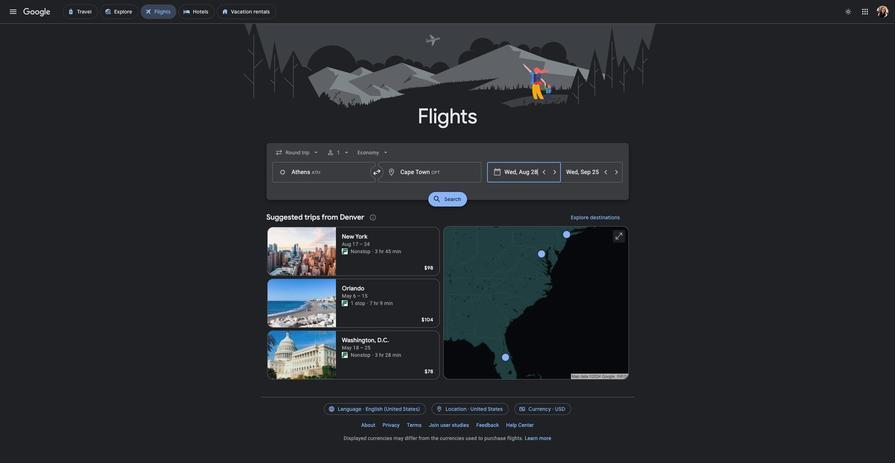 Task type: vqa. For each thing, say whether or not it's contained in the screenshot.
Where from? Athens ATH text box
yes



Task type: describe. For each thing, give the bounding box(es) containing it.
Where to? Cape Town CPT text field
[[378, 162, 481, 183]]

 image for 104 us dollars text box
[[367, 300, 368, 307]]

frontier image for 98 us dollars text field on the bottom left of page
[[342, 249, 348, 255]]

 image inside "suggested trips from denver" region
[[372, 352, 374, 359]]

Flight search field
[[261, 143, 635, 209]]

78 US dollars text field
[[425, 369, 433, 375]]

frontier image for 78 us dollars text box
[[342, 352, 348, 358]]

swap origin and destination. image
[[372, 168, 381, 177]]

suggested trips from denver region
[[266, 209, 629, 383]]

frontier image
[[342, 301, 348, 306]]



Task type: locate. For each thing, give the bounding box(es) containing it.
 image
[[372, 352, 374, 359]]

2 frontier image from the top
[[342, 352, 348, 358]]

1 vertical spatial frontier image
[[342, 352, 348, 358]]

change appearance image
[[840, 3, 857, 20]]

 image
[[372, 248, 374, 255], [367, 300, 368, 307]]

0 vertical spatial frontier image
[[342, 249, 348, 255]]

1 frontier image from the top
[[342, 249, 348, 255]]

Where from? Athens ATH text field
[[272, 162, 375, 183]]

0 horizontal spatial  image
[[367, 300, 368, 307]]

0 vertical spatial  image
[[372, 248, 374, 255]]

Return text field
[[566, 163, 600, 182]]

104 US dollars text field
[[422, 317, 433, 323]]

1 vertical spatial  image
[[367, 300, 368, 307]]

Departure text field
[[505, 163, 538, 182]]

main menu image
[[9, 7, 18, 16]]

1 horizontal spatial  image
[[372, 248, 374, 255]]

None field
[[272, 144, 322, 161], [355, 144, 392, 161], [272, 144, 322, 161], [355, 144, 392, 161]]

98 US dollars text field
[[424, 265, 433, 271]]

frontier image
[[342, 249, 348, 255], [342, 352, 348, 358]]

 image for 98 us dollars text field on the bottom left of page
[[372, 248, 374, 255]]



